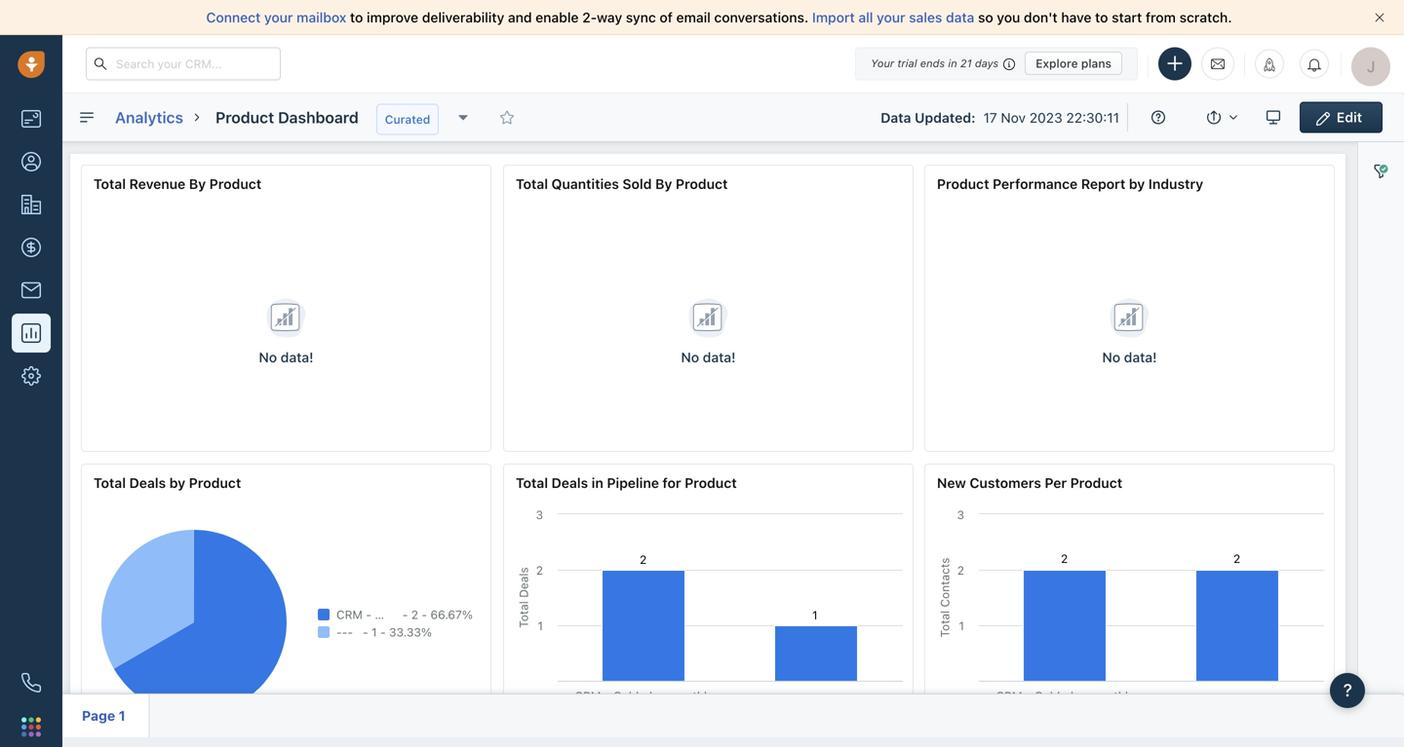 Task type: describe. For each thing, give the bounding box(es) containing it.
ends
[[920, 57, 945, 70]]

of
[[660, 9, 673, 25]]

1 to from the left
[[350, 9, 363, 25]]

Search your CRM... text field
[[86, 47, 281, 80]]

freshworks switcher image
[[21, 718, 41, 737]]

have
[[1061, 9, 1092, 25]]

phone element
[[12, 664, 51, 703]]

1 your from the left
[[264, 9, 293, 25]]

way
[[597, 9, 622, 25]]

2-
[[582, 9, 597, 25]]

explore plans
[[1036, 57, 1112, 70]]

you
[[997, 9, 1020, 25]]

in
[[948, 57, 957, 70]]

explore
[[1036, 57, 1078, 70]]

your
[[871, 57, 894, 70]]

scratch.
[[1180, 9, 1232, 25]]

your trial ends in 21 days
[[871, 57, 999, 70]]

days
[[975, 57, 999, 70]]

conversations.
[[714, 9, 809, 25]]

import
[[812, 9, 855, 25]]

enable
[[536, 9, 579, 25]]

plans
[[1081, 57, 1112, 70]]

all
[[859, 9, 873, 25]]

data
[[946, 9, 974, 25]]

don't
[[1024, 9, 1058, 25]]

explore plans link
[[1025, 52, 1122, 75]]

so
[[978, 9, 993, 25]]

deliverability
[[422, 9, 504, 25]]

close image
[[1375, 13, 1385, 22]]



Task type: locate. For each thing, give the bounding box(es) containing it.
import all your sales data link
[[812, 9, 978, 25]]

21
[[960, 57, 972, 70]]

to
[[350, 9, 363, 25], [1095, 9, 1108, 25]]

connect your mailbox to improve deliverability and enable 2-way sync of email conversations. import all your sales data so you don't have to start from scratch.
[[206, 9, 1232, 25]]

your left 'mailbox'
[[264, 9, 293, 25]]

sales
[[909, 9, 942, 25]]

2 your from the left
[[877, 9, 905, 25]]

from
[[1146, 9, 1176, 25]]

to right 'mailbox'
[[350, 9, 363, 25]]

your right all
[[877, 9, 905, 25]]

1 horizontal spatial your
[[877, 9, 905, 25]]

your
[[264, 9, 293, 25], [877, 9, 905, 25]]

improve
[[367, 9, 418, 25]]

and
[[508, 9, 532, 25]]

email image
[[1211, 56, 1225, 72]]

to left start
[[1095, 9, 1108, 25]]

start
[[1112, 9, 1142, 25]]

mailbox
[[296, 9, 346, 25]]

trial
[[897, 57, 917, 70]]

sync
[[626, 9, 656, 25]]

2 to from the left
[[1095, 9, 1108, 25]]

1 horizontal spatial to
[[1095, 9, 1108, 25]]

email
[[676, 9, 711, 25]]

phone image
[[21, 674, 41, 693]]

0 horizontal spatial to
[[350, 9, 363, 25]]

connect
[[206, 9, 261, 25]]

0 horizontal spatial your
[[264, 9, 293, 25]]

connect your mailbox link
[[206, 9, 350, 25]]



Task type: vqa. For each thing, say whether or not it's contained in the screenshot.
TO
yes



